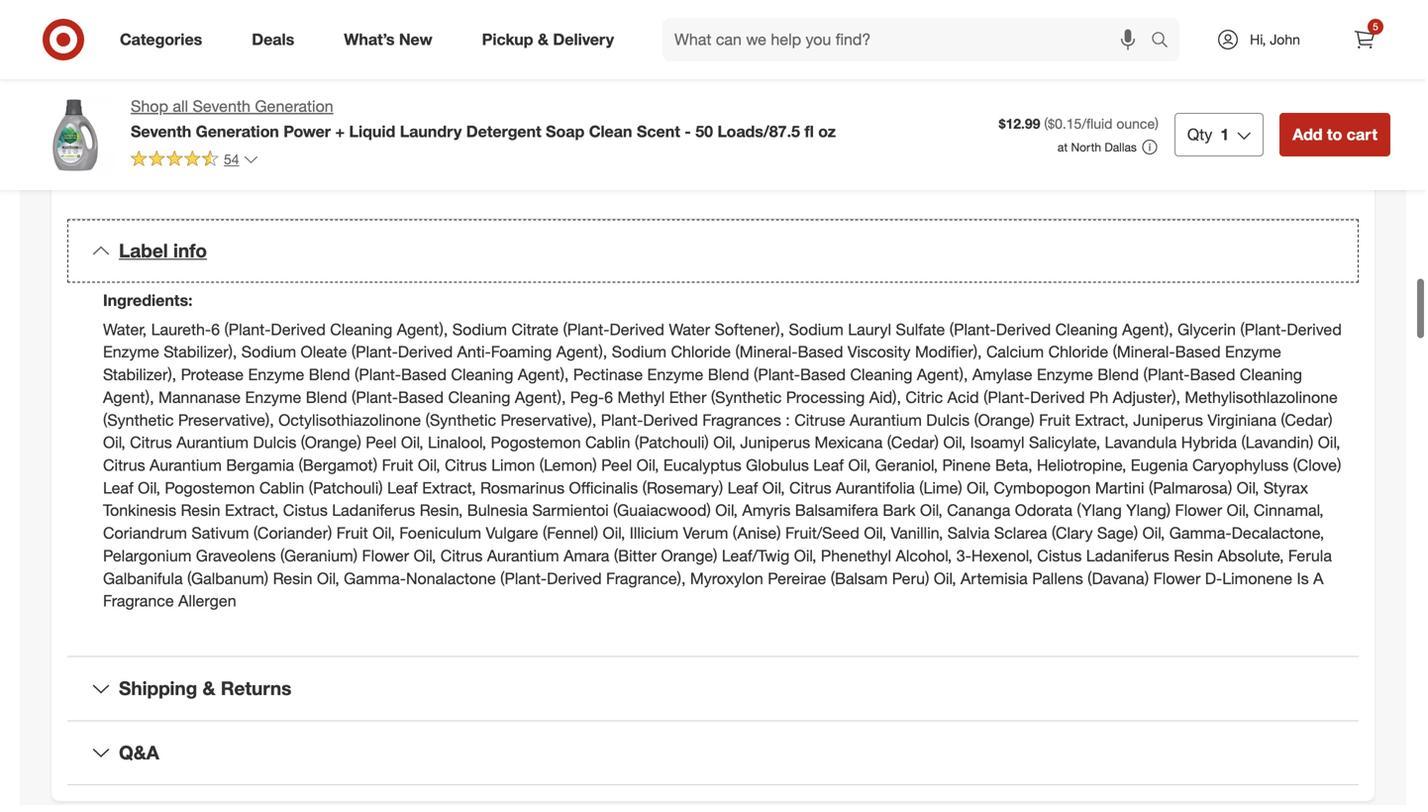 Task type: locate. For each thing, give the bounding box(es) containing it.
label info button
[[67, 219, 1359, 283]]

derived down ether
[[643, 410, 698, 430]]

1 horizontal spatial allergen
[[843, 69, 892, 86]]

0 horizontal spatial healthcare
[[309, 128, 374, 146]]

1 vertical spatial cablin
[[259, 478, 304, 498]]

pickup & delivery link
[[465, 18, 639, 61]]

1 vertical spatial have
[[224, 128, 253, 146]]

nonalactone
[[406, 569, 496, 588]]

image of seventh generation power + liquid laundry detergent soap clean scent - 50 loads/87.5 fl oz image
[[36, 95, 115, 174]]

6 up protease
[[211, 320, 220, 339]]

0 vertical spatial 6
[[211, 320, 220, 339]]

0 vertical spatial fruit
[[1039, 410, 1071, 430]]

leaf up "foeniculum"
[[387, 478, 418, 498]]

hexenol,
[[971, 546, 1033, 565]]

questions
[[456, 128, 517, 146]]

1 vertical spatial contact
[[754, 128, 801, 146]]

formulas
[[999, 89, 1053, 106]]

0 horizontal spatial their
[[915, 89, 943, 106]]

0 horizontal spatial gamma-
[[344, 569, 406, 588]]

that down the 'accurate'
[[1309, 89, 1333, 106]]

pinene
[[942, 456, 991, 475]]

1 vertical spatial juniperus
[[740, 433, 810, 452]]

1 vertical spatial our
[[458, 108, 478, 126]]

information
[[1012, 69, 1082, 86], [263, 89, 333, 106], [297, 108, 367, 126]]

what's
[[344, 30, 395, 49]]

0 horizontal spatial (synthetic
[[103, 410, 174, 430]]

0 vertical spatial contact
[[870, 108, 916, 126]]

0 vertical spatial mobile
[[1178, 69, 1219, 86]]

delivery
[[553, 30, 614, 49]]

returns
[[221, 677, 292, 700]]

information down comes
[[297, 108, 367, 126]]

gamma- down '(geranium)'
[[344, 569, 406, 588]]

contact down product's
[[754, 128, 801, 146]]

seventh
[[193, 97, 251, 116], [131, 122, 191, 141]]

graveolens
[[196, 546, 276, 565]]

galbanifula
[[103, 569, 183, 588]]

1 horizontal spatial web
[[1129, 69, 1157, 86]]

john
[[1270, 31, 1300, 48]]

cablin down plant-
[[585, 433, 630, 452]]

illicium
[[630, 524, 679, 543]]

cablin
[[585, 433, 630, 452], [259, 478, 304, 498]]

and up change
[[896, 69, 919, 86]]

sativum
[[192, 524, 249, 543]]

(cedar) up (lavandin)
[[1281, 410, 1333, 430]]

0 horizontal spatial is
[[244, 69, 254, 86]]

disclaimer
[[174, 49, 245, 66]]

aurantifolia
[[836, 478, 915, 498]]

vanillin,
[[891, 524, 943, 543]]

our up update
[[1105, 69, 1126, 86]]

concerns down recommend
[[1254, 108, 1312, 126]]

sites
[[1223, 69, 1252, 86], [576, 108, 604, 126]]

1 horizontal spatial their
[[1132, 89, 1159, 106]]

if
[[1079, 108, 1087, 126]]

2 vertical spatial flower
[[1154, 569, 1201, 588]]

or up the labels.
[[1161, 69, 1174, 86]]

0 vertical spatial that
[[664, 69, 688, 86]]

aid),
[[869, 388, 901, 407]]

(geranium)
[[280, 546, 358, 565]]

hi, john
[[1250, 31, 1300, 48]]

adjuster),
[[1113, 388, 1181, 407]]

0 horizontal spatial our
[[458, 108, 478, 126]]

(plant-
[[224, 320, 271, 339], [563, 320, 610, 339], [950, 320, 996, 339], [1240, 320, 1287, 339], [351, 342, 398, 362], [355, 365, 401, 384], [754, 365, 800, 384], [1144, 365, 1190, 384], [352, 388, 398, 407], [984, 388, 1030, 407], [500, 569, 547, 588]]

fragrance
[[103, 591, 174, 611]]

0 vertical spatial our
[[1105, 69, 1126, 86]]

(synthetic down mannanase
[[103, 410, 174, 430]]

(synthetic up fragrances
[[711, 388, 782, 407]]

(cedar) up geraniol,
[[887, 433, 939, 452]]

ferula
[[1289, 546, 1332, 565]]

update
[[1084, 89, 1128, 106]]

fruit
[[1039, 410, 1071, 430], [382, 456, 413, 475], [337, 524, 368, 543]]

that down occasion,
[[635, 108, 659, 126]]

general
[[119, 49, 170, 66]]

methylisothlazolinone
[[1185, 388, 1338, 407]]

citrus up tonkinesis
[[103, 456, 145, 475]]

juniperus down adjuster),
[[1133, 410, 1203, 430]]

contact down change
[[870, 108, 916, 126]]

stabilizer), down the water, on the left top of page
[[103, 365, 176, 384]]

0 horizontal spatial specific
[[257, 128, 305, 146]]

0 horizontal spatial contact
[[754, 128, 801, 146]]

web down search button
[[1129, 69, 1157, 86]]

1 horizontal spatial that
[[664, 69, 688, 86]]

(synthetic up linalool,
[[426, 410, 496, 430]]

2 vertical spatial extract,
[[225, 501, 279, 520]]

concerns down presented
[[378, 128, 436, 146]]

0 horizontal spatial extract,
[[225, 501, 279, 520]]

deals link
[[235, 18, 319, 61]]

2 horizontal spatial and
[[1057, 89, 1080, 106]]

your
[[805, 128, 832, 146]]

1 vertical spatial and
[[1057, 89, 1080, 106]]

and up if on the right
[[1057, 89, 1080, 106]]

0 vertical spatial allergen
[[843, 69, 892, 86]]

(synthetic
[[711, 388, 782, 407], [103, 410, 174, 430], [426, 410, 496, 430]]

bark
[[883, 501, 916, 520]]

0 horizontal spatial (mineral-
[[735, 342, 798, 362]]

1
[[1221, 125, 1229, 144]]

this down disclaimer
[[192, 69, 214, 86]]

0 vertical spatial is
[[244, 69, 254, 86]]

1 horizontal spatial (mineral-
[[1113, 342, 1175, 362]]

allergen
[[843, 69, 892, 86], [178, 591, 236, 611]]

1 horizontal spatial is
[[1297, 569, 1309, 588]]

1 horizontal spatial dulcis
[[926, 410, 970, 430]]

or
[[598, 69, 610, 86], [1161, 69, 1174, 86], [119, 89, 131, 106], [849, 89, 862, 106], [513, 108, 526, 126], [853, 108, 866, 126], [1316, 108, 1328, 126], [440, 128, 452, 146], [1104, 128, 1117, 146]]

our up questions
[[458, 108, 478, 126]]

allergen down the (galbanum)
[[178, 591, 236, 611]]

(patchouli) down (bergamot)
[[309, 478, 383, 498]]

professional
[[960, 128, 1035, 146]]

0 horizontal spatial seventh
[[131, 122, 191, 141]]

1 horizontal spatial this
[[237, 89, 259, 106]]

1 horizontal spatial cablin
[[585, 433, 630, 452]]

detergent
[[466, 122, 541, 141]]

seventh down shop
[[131, 122, 191, 141]]

ladaniferus up (davana)
[[1086, 546, 1170, 565]]

0 horizontal spatial have
[[224, 128, 253, 146]]

dulcis down acid on the right of the page
[[926, 410, 970, 430]]

alcohol,
[[896, 546, 952, 565]]

healthcare down change
[[891, 128, 956, 146]]

you right if on the right
[[1090, 108, 1113, 126]]

0 horizontal spatial &
[[203, 677, 215, 700]]

1 vertical spatial (orange)
[[301, 433, 361, 452]]

0 horizontal spatial that
[[635, 108, 659, 126]]

on
[[173, 69, 188, 86], [1086, 69, 1101, 86], [254, 108, 270, 126], [438, 108, 454, 126]]

fragrances
[[703, 410, 781, 430]]

1 horizontal spatial contact
[[870, 108, 916, 126]]

fragrance),
[[606, 569, 686, 588]]

extract, up resin, at bottom
[[422, 478, 476, 498]]

blend up ph
[[1098, 365, 1139, 384]]

agent),
[[397, 320, 448, 339], [1122, 320, 1173, 339], [556, 342, 607, 362], [518, 365, 569, 384], [917, 365, 968, 384], [103, 388, 154, 407], [515, 388, 566, 407]]

(mineral- up adjuster),
[[1113, 342, 1175, 362]]

seventh down site at left
[[193, 97, 251, 116]]

(patchouli) up eucalyptus
[[635, 433, 709, 452]]

1 horizontal spatial for
[[1039, 128, 1056, 146]]

or down the 'accurate'
[[1316, 108, 1328, 126]]

extract, up sativum
[[225, 501, 279, 520]]

sodium up anti-
[[452, 320, 507, 339]]

citrus down linalool,
[[445, 456, 487, 475]]

2 chloride from the left
[[1048, 342, 1108, 362]]

1 healthcare from the left
[[309, 128, 374, 146]]

allergen inside ingredients: water, laureth-6 (plant-derived cleaning agent), sodium citrate (plant-derived water softener), sodium lauryl sulfate (plant-derived cleaning agent), glycerin (plant-derived enzyme stabilizer), sodium oleate (plant-derived anti-foaming agent), sodium chloride (mineral-based viscosity modifier), calcium chloride (mineral-based enzyme stabilizer), protease enzyme blend (plant-based cleaning agent), pectinase enzyme blend (plant-based cleaning agent), amylase enzyme blend (plant-based cleaning agent), mannanase enzyme blend (plant-based cleaning agent), peg-6 methyl ether (synthetic processing aid), citric acid (plant-derived ph adjuster), methylisothlazolinone (synthetic preservative), octylisothiazolinone (synthetic preservative), plant-derived fragrances : citruse aurantium dulcis (orange) fruit extract, juniperus virginiana (cedar) oil, citrus aurantium dulcis (orange) peel oil, linalool, pogostemon cablin (patchouli) oil, juniperus mexicana (cedar) oil, isoamyl salicylate, lavandula hybrida (lavandin) oil, citrus aurantium bergamia (bergamot) fruit oil, citrus limon (lemon) peel oil, eucalyptus globulus leaf oil, geraniol, pinene beta, heliotropine, eugenia caryophyluss (clove) leaf oil, pogostemon cablin (patchouli) leaf extract, rosmarinus officinalis (rosemary) leaf oil, citrus aurantifolia (lime) oil, cymbopogon martini (palmarosa) oil, styrax tonkinesis resin extract, cistus ladaniferus resin, bulnesia sarmientoi (guaiacwood) oil, amyris balsamifera bark oil, cananga odorata (ylang ylang) flower oil, cinnamal, coriandrum sativum (coriander) fruit oil, foeniculum vulgare (fennel) oil, illicium verum (anise) fruit/seed oil, vanillin, salvia sclarea (clary sage) oil, gamma-decalactone, pelargonium graveolens (geranium) flower oil, citrus aurantium amara (bitter orange) leaf/twig oil, phenethyl alcohol, 3-hexenol, cistus ladaniferus resin absolute, ferula galbanifula (galbanum) resin oil, gamma-nonalactone (plant-derived fragrance), myroxylon pereirae (balsam peru) oil, artemisia pallens (davana) flower d-limonene is a fragrance allergen
[[178, 591, 236, 611]]

web up questions
[[482, 108, 510, 126]]

juniperus up globulus on the right bottom of page
[[740, 433, 810, 452]]

0 horizontal spatial and
[[608, 108, 632, 126]]

2 (mineral- from the left
[[1113, 342, 1175, 362]]

absolute,
[[1218, 546, 1284, 565]]

flower down '(palmarosa)'
[[1175, 501, 1222, 520]]

info
[[173, 239, 207, 262]]

is left a
[[1297, 569, 1309, 588]]

peg-
[[570, 388, 604, 407]]

1 horizontal spatial not
[[511, 69, 531, 86]]

or left questions
[[440, 128, 452, 146]]

amara
[[564, 546, 610, 565]]

resin up sativum
[[181, 501, 220, 520]]

1 horizontal spatial have
[[1117, 108, 1146, 126]]

have down solely
[[224, 128, 253, 146]]

0 vertical spatial cistus
[[283, 501, 328, 520]]

is
[[244, 69, 254, 86], [1297, 569, 1309, 588]]

what's new
[[344, 30, 432, 49]]

citrus
[[130, 433, 172, 452], [103, 456, 145, 475], [445, 456, 487, 475], [789, 478, 832, 498], [441, 546, 483, 565]]

(lemon)
[[540, 456, 597, 475]]

leaf/twig
[[722, 546, 790, 565]]

0 horizontal spatial not
[[165, 108, 185, 126]]

2 horizontal spatial that
[[1309, 89, 1333, 106]]

allergen inside general disclaimer content on this site is for reference purposes only.  target does not represent or warrant that the nutrition, ingredient, allergen and other product information on our web or mobile sites are accurate or complete, since this information comes from the product manufacturers.  on occasion, manufacturers may improve or change their product formulas and update their labels.  we recommend that you do not rely solely on the information presented on our web or mobile sites and that you review the product's label or contact the manufacturer directly if you have specific product concerns or questions.  if you have specific healthcare concerns or questions about the products displayed, please contact your licensed healthcare professional for advice or answers.
[[843, 69, 892, 86]]

0 vertical spatial not
[[511, 69, 531, 86]]

artemisia
[[961, 569, 1028, 588]]

1 vertical spatial that
[[1309, 89, 1333, 106]]

1 horizontal spatial our
[[1105, 69, 1126, 86]]

product
[[960, 69, 1008, 86], [438, 89, 487, 106], [947, 89, 995, 106], [1202, 108, 1250, 126]]

& inside dropdown button
[[203, 677, 215, 700]]

cistus up the pallens
[[1037, 546, 1082, 565]]

1 vertical spatial stabilizer),
[[103, 365, 176, 384]]

cablin down bergamia
[[259, 478, 304, 498]]

you left 'do'
[[119, 108, 141, 126]]

0 horizontal spatial web
[[482, 108, 510, 126]]

liquid
[[349, 122, 395, 141]]

styrax
[[1264, 478, 1308, 498]]

0 vertical spatial extract,
[[1075, 410, 1129, 430]]

their down other
[[915, 89, 943, 106]]

our
[[1105, 69, 1126, 86], [458, 108, 478, 126]]

other
[[923, 69, 956, 86]]

1 horizontal spatial pogostemon
[[491, 433, 581, 452]]

search button
[[1142, 18, 1190, 65]]

ingredients: water, laureth-6 (plant-derived cleaning agent), sodium citrate (plant-derived water softener), sodium lauryl sulfate (plant-derived cleaning agent), glycerin (plant-derived enzyme stabilizer), sodium oleate (plant-derived anti-foaming agent), sodium chloride (mineral-based viscosity modifier), calcium chloride (mineral-based enzyme stabilizer), protease enzyme blend (plant-based cleaning agent), pectinase enzyme blend (plant-based cleaning agent), amylase enzyme blend (plant-based cleaning agent), mannanase enzyme blend (plant-based cleaning agent), peg-6 methyl ether (synthetic processing aid), citric acid (plant-derived ph adjuster), methylisothlazolinone (synthetic preservative), octylisothiazolinone (synthetic preservative), plant-derived fragrances : citruse aurantium dulcis (orange) fruit extract, juniperus virginiana (cedar) oil, citrus aurantium dulcis (orange) peel oil, linalool, pogostemon cablin (patchouli) oil, juniperus mexicana (cedar) oil, isoamyl salicylate, lavandula hybrida (lavandin) oil, citrus aurantium bergamia (bergamot) fruit oil, citrus limon (lemon) peel oil, eucalyptus globulus leaf oil, geraniol, pinene beta, heliotropine, eugenia caryophyluss (clove) leaf oil, pogostemon cablin (patchouli) leaf extract, rosmarinus officinalis (rosemary) leaf oil, citrus aurantifolia (lime) oil, cymbopogon martini (palmarosa) oil, styrax tonkinesis resin extract, cistus ladaniferus resin, bulnesia sarmientoi (guaiacwood) oil, amyris balsamifera bark oil, cananga odorata (ylang ylang) flower oil, cinnamal, coriandrum sativum (coriander) fruit oil, foeniculum vulgare (fennel) oil, illicium verum (anise) fruit/seed oil, vanillin, salvia sclarea (clary sage) oil, gamma-decalactone, pelargonium graveolens (geranium) flower oil, citrus aurantium amara (bitter orange) leaf/twig oil, phenethyl alcohol, 3-hexenol, cistus ladaniferus resin absolute, ferula galbanifula (galbanum) resin oil, gamma-nonalactone (plant-derived fragrance), myroxylon pereirae (balsam peru) oil, artemisia pallens (davana) flower d-limonene is a fragrance allergen
[[103, 291, 1342, 611]]

aurantium down mannanase
[[177, 433, 249, 452]]

dulcis
[[926, 410, 970, 430], [253, 433, 297, 452]]

beta,
[[995, 456, 1033, 475]]

1 vertical spatial seventh
[[131, 122, 191, 141]]

(orange)
[[974, 410, 1035, 430], [301, 433, 361, 452]]

chloride down water
[[671, 342, 731, 362]]

1 horizontal spatial fruit
[[382, 456, 413, 475]]

cistus
[[283, 501, 328, 520], [1037, 546, 1082, 565]]

1 horizontal spatial &
[[538, 30, 549, 49]]

citrus up balsamifera
[[789, 478, 832, 498]]

on down target
[[438, 108, 454, 126]]

oleate
[[301, 342, 347, 362]]

(cedar)
[[1281, 410, 1333, 430], [887, 433, 939, 452]]

& for pickup
[[538, 30, 549, 49]]

(bergamot)
[[299, 456, 378, 475]]

the right about
[[560, 128, 580, 146]]

mobile up about
[[530, 108, 572, 126]]

1 horizontal spatial specific
[[1150, 108, 1198, 126]]

0 vertical spatial gamma-
[[1170, 524, 1232, 543]]

0 vertical spatial sites
[[1223, 69, 1252, 86]]

not down complete, at the top of the page
[[165, 108, 185, 126]]

chloride
[[671, 342, 731, 362], [1048, 342, 1108, 362]]

lauryl
[[848, 320, 891, 339]]

0 vertical spatial this
[[192, 69, 214, 86]]

2 horizontal spatial fruit
[[1039, 410, 1071, 430]]

pogostemon up sativum
[[165, 478, 255, 498]]

0 horizontal spatial resin
[[181, 501, 220, 520]]

add
[[1293, 125, 1323, 144]]

1 horizontal spatial (orange)
[[974, 410, 1035, 430]]

at
[[1058, 140, 1068, 155]]

aurantium up tonkinesis
[[150, 456, 222, 475]]

0 horizontal spatial pogostemon
[[165, 478, 255, 498]]

licensed
[[836, 128, 887, 146]]

0 horizontal spatial (cedar)
[[887, 433, 939, 452]]

& right "pickup"
[[538, 30, 549, 49]]

specific
[[1150, 108, 1198, 126], [257, 128, 305, 146]]

0 horizontal spatial cistus
[[283, 501, 328, 520]]

mobile up the labels.
[[1178, 69, 1219, 86]]

generation up power
[[255, 97, 333, 116]]

0 horizontal spatial dulcis
[[253, 433, 297, 452]]

displayed,
[[643, 128, 706, 146]]

2 their from the left
[[1132, 89, 1159, 106]]

information down 'reference'
[[263, 89, 333, 106]]

(orange) up isoamyl
[[974, 410, 1035, 430]]

leaf up amyris
[[728, 478, 758, 498]]

0 horizontal spatial (patchouli)
[[309, 478, 383, 498]]

0 horizontal spatial chloride
[[671, 342, 731, 362]]

1 horizontal spatial cistus
[[1037, 546, 1082, 565]]

nutrition,
[[716, 69, 770, 86]]

gamma- down '(palmarosa)'
[[1170, 524, 1232, 543]]

resin down '(geranium)'
[[273, 569, 313, 588]]

citrus down mannanase
[[130, 433, 172, 452]]

0 horizontal spatial peel
[[366, 433, 397, 452]]

myroxylon
[[690, 569, 763, 588]]

fruit right (bergamot)
[[382, 456, 413, 475]]

pogostemon
[[491, 433, 581, 452], [165, 478, 255, 498]]

1 their from the left
[[915, 89, 943, 106]]

presented
[[371, 108, 434, 126]]

1 chloride from the left
[[671, 342, 731, 362]]

this up solely
[[237, 89, 259, 106]]

specific left the "+"
[[257, 128, 305, 146]]

What can we help you find? suggestions appear below search field
[[663, 18, 1156, 61]]

flower down "foeniculum"
[[362, 546, 409, 565]]

or up label at the right of page
[[849, 89, 862, 106]]

is right site at left
[[244, 69, 254, 86]]

comes
[[337, 89, 379, 106]]

generation up the 54
[[196, 122, 279, 141]]

preservative), down peg-
[[501, 410, 597, 430]]

ladaniferus down (bergamot)
[[332, 501, 415, 520]]

1 vertical spatial (cedar)
[[887, 433, 939, 452]]



Task type: vqa. For each thing, say whether or not it's contained in the screenshot.
Oakridge associated with -
no



Task type: describe. For each thing, give the bounding box(es) containing it.
0 horizontal spatial juniperus
[[740, 433, 810, 452]]

the down other
[[920, 108, 940, 126]]

1 horizontal spatial mobile
[[1178, 69, 1219, 86]]

leaf up tonkinesis
[[103, 478, 133, 498]]

site
[[218, 69, 240, 86]]

labels.
[[1163, 89, 1203, 106]]

5
[[1373, 20, 1379, 33]]

1 vertical spatial peel
[[601, 456, 632, 475]]

the down only.
[[415, 89, 434, 106]]

eucalyptus
[[664, 456, 742, 475]]

limonene
[[1222, 569, 1293, 588]]

anti-
[[457, 342, 491, 362]]

resin,
[[420, 501, 463, 520]]

geraniol,
[[875, 456, 938, 475]]

aurantium down aid),
[[850, 410, 922, 430]]

pelargonium
[[103, 546, 192, 565]]

0 horizontal spatial cablin
[[259, 478, 304, 498]]

1 vertical spatial (patchouli)
[[309, 478, 383, 498]]

0 horizontal spatial sites
[[576, 108, 604, 126]]

label
[[119, 239, 168, 262]]

is inside general disclaimer content on this site is for reference purposes only.  target does not represent or warrant that the nutrition, ingredient, allergen and other product information on our web or mobile sites are accurate or complete, since this information comes from the product manufacturers.  on occasion, manufacturers may improve or change their product formulas and update their labels.  we recommend that you do not rely solely on the information presented on our web or mobile sites and that you review the product's label or contact the manufacturer directly if you have specific product concerns or questions.  if you have specific healthcare concerns or questions about the products displayed, please contact your licensed healthcare professional for advice or answers.
[[244, 69, 254, 86]]

the up manufacturers
[[692, 69, 712, 86]]

1 horizontal spatial resin
[[273, 569, 313, 588]]

content
[[119, 69, 169, 86]]

purposes
[[341, 69, 399, 86]]

0 vertical spatial cablin
[[585, 433, 630, 452]]

0 vertical spatial stabilizer),
[[164, 342, 237, 362]]

d-
[[1205, 569, 1222, 588]]

power
[[284, 122, 331, 141]]

please
[[709, 128, 750, 146]]

add to cart
[[1293, 125, 1378, 144]]

1 vertical spatial gamma-
[[344, 569, 406, 588]]

0 vertical spatial specific
[[1150, 108, 1198, 126]]

warrant
[[614, 69, 661, 86]]

0 horizontal spatial fruit
[[337, 524, 368, 543]]

shop all seventh generation seventh generation power + liquid laundry detergent soap clean scent - 50 loads/87.5 fl oz
[[131, 97, 836, 141]]

directly
[[1030, 108, 1076, 126]]

2 preservative), from the left
[[501, 410, 597, 430]]

1 vertical spatial mobile
[[530, 108, 572, 126]]

1 horizontal spatial juniperus
[[1133, 410, 1203, 430]]

1 vertical spatial resin
[[1174, 546, 1214, 565]]

0 vertical spatial (orange)
[[974, 410, 1035, 430]]

on up update
[[1086, 69, 1101, 86]]

1 vertical spatial flower
[[362, 546, 409, 565]]

water,
[[103, 320, 147, 339]]

54 link
[[131, 149, 259, 172]]

derived up calcium
[[996, 320, 1051, 339]]

q&a button
[[67, 721, 1359, 785]]

0 vertical spatial flower
[[1175, 501, 1222, 520]]

1 vertical spatial pogostemon
[[165, 478, 255, 498]]

0 vertical spatial (patchouli)
[[635, 433, 709, 452]]

$12.99 ( $0.15 /fluid ounce )
[[999, 115, 1159, 132]]

1 vertical spatial generation
[[196, 122, 279, 141]]

oz
[[818, 122, 836, 141]]

product's
[[757, 108, 816, 126]]

softener),
[[715, 320, 785, 339]]

cymbopogon
[[994, 478, 1091, 498]]

pickup
[[482, 30, 533, 49]]

aurantium down vulgare
[[487, 546, 559, 565]]

0 horizontal spatial this
[[192, 69, 214, 86]]

0 horizontal spatial concerns
[[378, 128, 436, 146]]

(
[[1044, 115, 1048, 132]]

0 vertical spatial ladaniferus
[[332, 501, 415, 520]]

represent
[[535, 69, 594, 86]]

0 vertical spatial have
[[1117, 108, 1146, 126]]

pectinase
[[573, 365, 643, 384]]

)
[[1155, 115, 1159, 132]]

blend down oleate
[[309, 365, 350, 384]]

is inside ingredients: water, laureth-6 (plant-derived cleaning agent), sodium citrate (plant-derived water softener), sodium lauryl sulfate (plant-derived cleaning agent), glycerin (plant-derived enzyme stabilizer), sodium oleate (plant-derived anti-foaming agent), sodium chloride (mineral-based viscosity modifier), calcium chloride (mineral-based enzyme stabilizer), protease enzyme blend (plant-based cleaning agent), pectinase enzyme blend (plant-based cleaning agent), amylase enzyme blend (plant-based cleaning agent), mannanase enzyme blend (plant-based cleaning agent), peg-6 methyl ether (synthetic processing aid), citric acid (plant-derived ph adjuster), methylisothlazolinone (synthetic preservative), octylisothiazolinone (synthetic preservative), plant-derived fragrances : citruse aurantium dulcis (orange) fruit extract, juniperus virginiana (cedar) oil, citrus aurantium dulcis (orange) peel oil, linalool, pogostemon cablin (patchouli) oil, juniperus mexicana (cedar) oil, isoamyl salicylate, lavandula hybrida (lavandin) oil, citrus aurantium bergamia (bergamot) fruit oil, citrus limon (lemon) peel oil, eucalyptus globulus leaf oil, geraniol, pinene beta, heliotropine, eugenia caryophyluss (clove) leaf oil, pogostemon cablin (patchouli) leaf extract, rosmarinus officinalis (rosemary) leaf oil, citrus aurantifolia (lime) oil, cymbopogon martini (palmarosa) oil, styrax tonkinesis resin extract, cistus ladaniferus resin, bulnesia sarmientoi (guaiacwood) oil, amyris balsamifera bark oil, cananga odorata (ylang ylang) flower oil, cinnamal, coriandrum sativum (coriander) fruit oil, foeniculum vulgare (fennel) oil, illicium verum (anise) fruit/seed oil, vanillin, salvia sclarea (clary sage) oil, gamma-decalactone, pelargonium graveolens (geranium) flower oil, citrus aurantium amara (bitter orange) leaf/twig oil, phenethyl alcohol, 3-hexenol, cistus ladaniferus resin absolute, ferula galbanifula (galbanum) resin oil, gamma-nonalactone (plant-derived fragrance), myroxylon pereirae (balsam peru) oil, artemisia pallens (davana) flower d-limonene is a fragrance allergen
[[1297, 569, 1309, 588]]

ingredient,
[[774, 69, 839, 86]]

leaf down mexicana
[[813, 456, 844, 475]]

:
[[786, 410, 790, 430]]

2 healthcare from the left
[[891, 128, 956, 146]]

or right north
[[1104, 128, 1117, 146]]

1 horizontal spatial (synthetic
[[426, 410, 496, 430]]

categories link
[[103, 18, 227, 61]]

0 vertical spatial concerns
[[1254, 108, 1312, 126]]

north
[[1071, 140, 1101, 155]]

you up displayed,
[[663, 108, 686, 126]]

2 vertical spatial information
[[297, 108, 367, 126]]

fl
[[805, 122, 814, 141]]

sodium up pectinase
[[612, 342, 667, 362]]

hi,
[[1250, 31, 1266, 48]]

globulus
[[746, 456, 809, 475]]

at north dallas
[[1058, 140, 1137, 155]]

soap
[[546, 122, 585, 141]]

0 vertical spatial for
[[258, 69, 274, 86]]

add to cart button
[[1280, 113, 1391, 156]]

2 horizontal spatial extract,
[[1075, 410, 1129, 430]]

from
[[382, 89, 411, 106]]

glycerin
[[1178, 320, 1236, 339]]

0 vertical spatial information
[[1012, 69, 1082, 86]]

(palmarosa)
[[1149, 478, 1232, 498]]

derived up oleate
[[271, 320, 326, 339]]

on right solely
[[254, 108, 270, 126]]

0 vertical spatial seventh
[[193, 97, 251, 116]]

0 vertical spatial dulcis
[[926, 410, 970, 430]]

& for shipping
[[203, 677, 215, 700]]

since
[[200, 89, 233, 106]]

ether
[[669, 388, 707, 407]]

1 (mineral- from the left
[[735, 342, 798, 362]]

virginiana
[[1208, 410, 1277, 430]]

derived left water
[[610, 320, 665, 339]]

the down 'reference'
[[274, 108, 294, 126]]

or up licensed on the right of the page
[[853, 108, 866, 126]]

on up complete, at the top of the page
[[173, 69, 188, 86]]

0 vertical spatial peel
[[366, 433, 397, 452]]

does
[[476, 69, 507, 86]]

vulgare
[[486, 524, 538, 543]]

if
[[186, 128, 194, 146]]

derived down amara
[[547, 569, 602, 588]]

1 preservative), from the left
[[178, 410, 274, 430]]

50
[[696, 122, 713, 141]]

answers.
[[1121, 128, 1175, 146]]

1 vertical spatial ladaniferus
[[1086, 546, 1170, 565]]

heliotropine,
[[1037, 456, 1126, 475]]

2 vertical spatial that
[[635, 108, 659, 126]]

pereirae
[[768, 569, 826, 588]]

0 vertical spatial resin
[[181, 501, 220, 520]]

blend up fragrances
[[708, 365, 749, 384]]

0 vertical spatial web
[[1129, 69, 1157, 86]]

the up the please
[[733, 108, 753, 126]]

1 vertical spatial fruit
[[382, 456, 413, 475]]

derived left ph
[[1030, 388, 1085, 407]]

isoamyl
[[970, 433, 1025, 452]]

you right if at the top of page
[[198, 128, 220, 146]]

1 vertical spatial not
[[165, 108, 185, 126]]

bergamia
[[226, 456, 294, 475]]

change
[[866, 89, 912, 106]]

tonkinesis
[[103, 501, 176, 520]]

0 vertical spatial and
[[896, 69, 919, 86]]

blend up octylisothiazolinone
[[306, 388, 347, 407]]

2 horizontal spatial (synthetic
[[711, 388, 782, 407]]

0 horizontal spatial 6
[[211, 320, 220, 339]]

0 vertical spatial pogostemon
[[491, 433, 581, 452]]

0 vertical spatial generation
[[255, 97, 333, 116]]

1 vertical spatial web
[[482, 108, 510, 126]]

1 vertical spatial cistus
[[1037, 546, 1082, 565]]

2 vertical spatial and
[[608, 108, 632, 126]]

processing
[[786, 388, 865, 407]]

derived left anti-
[[398, 342, 453, 362]]

officinalis
[[569, 478, 638, 498]]

lavandula
[[1105, 433, 1177, 452]]

1 vertical spatial 6
[[604, 388, 613, 407]]

cananga
[[947, 501, 1011, 520]]

/fluid
[[1082, 115, 1113, 132]]

1 vertical spatial this
[[237, 89, 259, 106]]

or up 'on'
[[598, 69, 610, 86]]

products
[[584, 128, 639, 146]]

peru)
[[892, 569, 929, 588]]

(clary
[[1052, 524, 1093, 543]]

1 horizontal spatial sites
[[1223, 69, 1252, 86]]

manufacturer
[[944, 108, 1026, 126]]

calcium
[[986, 342, 1044, 362]]

+
[[335, 122, 345, 141]]

derived up "methylisothlazolinone" at the right of the page
[[1287, 320, 1342, 339]]

cart
[[1347, 125, 1378, 144]]

scent
[[637, 122, 680, 141]]

1 vertical spatial information
[[263, 89, 333, 106]]

may
[[766, 89, 792, 106]]

citric
[[906, 388, 943, 407]]

0 horizontal spatial (orange)
[[301, 433, 361, 452]]

sodium left lauryl
[[789, 320, 844, 339]]

(galbanum)
[[187, 569, 269, 588]]

methyl
[[617, 388, 665, 407]]

0 vertical spatial (cedar)
[[1281, 410, 1333, 430]]

sodium left oleate
[[241, 342, 296, 362]]

shipping
[[119, 677, 197, 700]]

salvia
[[948, 524, 990, 543]]

shop
[[131, 97, 168, 116]]

foaming
[[491, 342, 552, 362]]

amyris
[[742, 501, 791, 520]]

or down manufacturers.
[[513, 108, 526, 126]]

3-
[[956, 546, 971, 565]]

citruse
[[795, 410, 845, 430]]

or down content
[[119, 89, 131, 106]]

1 horizontal spatial gamma-
[[1170, 524, 1232, 543]]

1 horizontal spatial extract,
[[422, 478, 476, 498]]

citrus up nonalactone
[[441, 546, 483, 565]]



